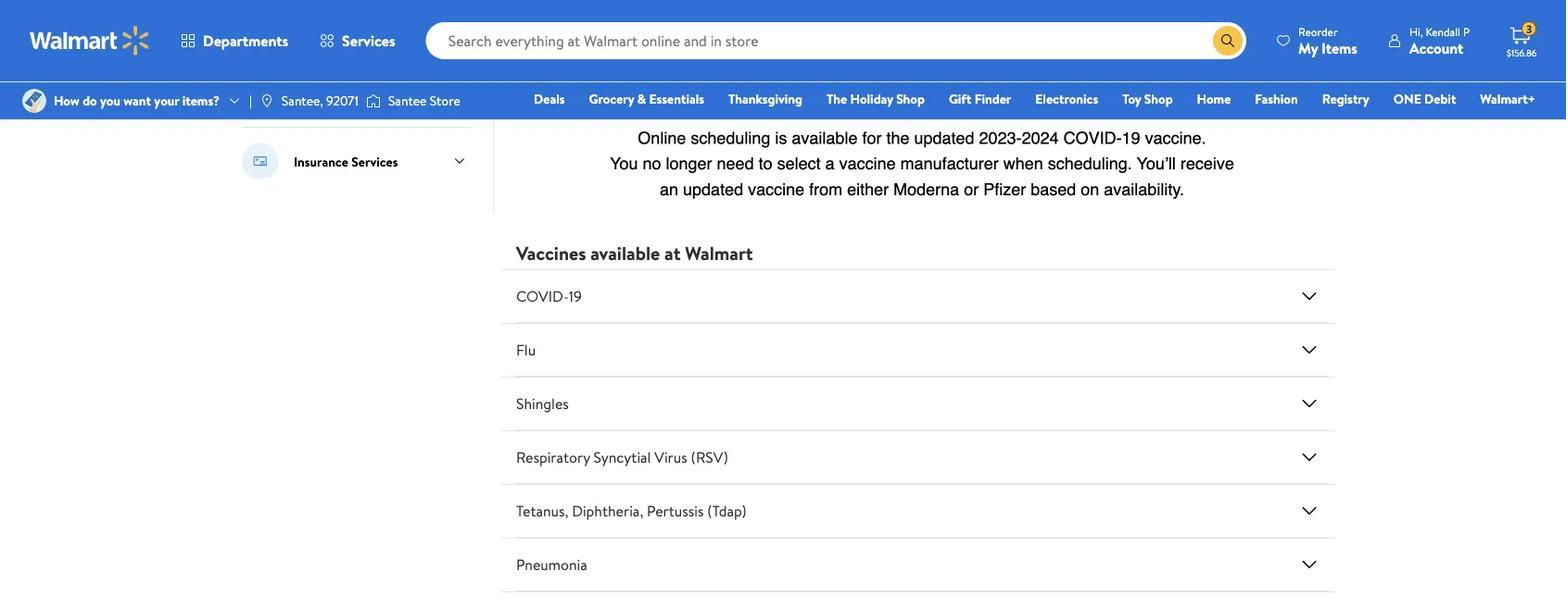 Task type: describe. For each thing, give the bounding box(es) containing it.
grocery & essentials
[[589, 90, 704, 108]]

shingles image
[[1299, 393, 1321, 415]]

vision
[[294, 17, 329, 35]]

state,
[[698, 12, 730, 30]]

p
[[1463, 24, 1470, 39]]

$156.86
[[1507, 46, 1537, 59]]

covid-
[[516, 287, 569, 307]]

services inside 'popup button'
[[342, 31, 395, 51]]

flu
[[516, 340, 536, 361]]

walmart+
[[1481, 90, 1536, 108]]

Search search field
[[426, 22, 1247, 59]]

apply.
[[516, 32, 548, 51]]

virus
[[655, 448, 687, 468]]

vision center image
[[242, 7, 279, 44]]

1 vertical spatial &
[[637, 90, 646, 108]]

(rsv)
[[691, 448, 728, 468]]

holiday
[[850, 90, 893, 108]]

how
[[54, 92, 80, 110]]

|
[[249, 92, 252, 110]]

my
[[1299, 38, 1318, 58]]

items
[[1322, 38, 1358, 58]]

insurance
[[294, 152, 348, 170]]

finder
[[975, 90, 1011, 108]]

*$0
[[516, 12, 536, 30]]

walmart health
[[294, 85, 382, 103]]

 image for how do you want your items?
[[22, 89, 46, 113]]

hi,
[[1410, 24, 1423, 39]]

santee
[[388, 92, 427, 110]]

walmart insurance services image
[[242, 143, 279, 180]]

health
[[768, 12, 803, 30]]

& inside the *$0 copay with most insurances. state, age & health restrictions may apply.
[[757, 12, 765, 30]]

santee, 92071
[[282, 92, 359, 110]]

center
[[332, 17, 371, 35]]

walmart+ link
[[1472, 89, 1544, 109]]

walmart image
[[30, 26, 150, 56]]

thanksgiving link
[[720, 89, 811, 109]]

 image for santee, 92071
[[259, 94, 274, 108]]

gift
[[949, 90, 972, 108]]

insurances.
[[633, 12, 695, 30]]

fashion link
[[1247, 89, 1307, 109]]

departments
[[203, 31, 288, 51]]

92071
[[326, 92, 359, 110]]

services button
[[304, 19, 411, 63]]

shingles
[[516, 394, 569, 414]]

the
[[827, 90, 847, 108]]

pneumonia image
[[1299, 554, 1321, 577]]

19
[[569, 287, 582, 307]]

one debit
[[1394, 90, 1456, 108]]

electronics link
[[1027, 89, 1107, 109]]

fashion
[[1255, 90, 1298, 108]]

electronics
[[1036, 90, 1099, 108]]

insurance services
[[294, 152, 398, 170]]

syncytial
[[594, 448, 651, 468]]

home
[[1197, 90, 1231, 108]]

home link
[[1189, 89, 1240, 109]]

santee,
[[282, 92, 323, 110]]

covid-19
[[516, 287, 582, 307]]

Walmart Site-Wide search field
[[426, 22, 1247, 59]]

vaccines available at walmart
[[516, 240, 753, 266]]

deals
[[534, 90, 565, 108]]

kendall
[[1426, 24, 1461, 39]]

1 vertical spatial walmart
[[685, 240, 753, 266]]

most
[[602, 12, 630, 30]]

reorder my items
[[1299, 24, 1358, 58]]

diphtheria,
[[572, 502, 643, 522]]

pertussis
[[647, 502, 704, 522]]

respiratory
[[516, 448, 590, 468]]

*$0 copay with most insurances. state, age & health restrictions may apply.
[[516, 12, 896, 51]]

deals link
[[526, 89, 573, 109]]



Task type: vqa. For each thing, say whether or not it's contained in the screenshot.
(1136 reviews)
no



Task type: locate. For each thing, give the bounding box(es) containing it.
available
[[591, 240, 660, 266]]

tetanus, diphtheria, pertussis (tdap)
[[516, 502, 747, 522]]

services right insurance
[[351, 152, 398, 170]]

grocery & essentials link
[[581, 89, 713, 109]]

1 horizontal spatial shop
[[1145, 90, 1173, 108]]

respiratory syncytial virus (rsv) image
[[1299, 447, 1321, 469]]

1 horizontal spatial &
[[757, 12, 765, 30]]

 image right 92071
[[366, 92, 381, 110]]

toy shop link
[[1114, 89, 1181, 109]]

tetanus,
[[516, 502, 569, 522]]

&
[[757, 12, 765, 30], [637, 90, 646, 108]]

0 vertical spatial services
[[342, 31, 395, 51]]

health
[[344, 85, 382, 103]]

& right age
[[757, 12, 765, 30]]

tetanus, diphtheria, pertussis (tdap) image
[[1299, 501, 1321, 523]]

respiratory syncytial virus (rsv)
[[516, 448, 728, 468]]

how do you want your items?
[[54, 92, 220, 110]]

(tdap)
[[707, 502, 747, 522]]

 image right |
[[259, 94, 274, 108]]

gift finder
[[949, 90, 1011, 108]]

1 horizontal spatial  image
[[259, 94, 274, 108]]

account
[[1410, 38, 1464, 58]]

1 vertical spatial services
[[351, 152, 398, 170]]

shop right toy
[[1145, 90, 1173, 108]]

the holiday shop
[[827, 90, 925, 108]]

2 horizontal spatial  image
[[366, 92, 381, 110]]

3
[[1527, 21, 1532, 37]]

you
[[100, 92, 120, 110]]

walmart right at
[[685, 240, 753, 266]]

flu image
[[1299, 339, 1321, 362]]

 image left how
[[22, 89, 46, 113]]

grocery
[[589, 90, 634, 108]]

at
[[665, 240, 681, 266]]

your
[[154, 92, 179, 110]]

pneumonia
[[516, 555, 587, 576]]

santee store
[[388, 92, 460, 110]]

items?
[[182, 92, 220, 110]]

1 horizontal spatial walmart
[[685, 240, 753, 266]]

registry link
[[1314, 89, 1378, 109]]

hi, kendall p account
[[1410, 24, 1470, 58]]

debit
[[1425, 90, 1456, 108]]

registry
[[1322, 90, 1370, 108]]

walmart left health
[[294, 85, 341, 103]]

toy shop
[[1123, 90, 1173, 108]]

& right grocery
[[637, 90, 646, 108]]

 image
[[22, 89, 46, 113], [366, 92, 381, 110], [259, 94, 274, 108]]

walmart
[[294, 85, 341, 103], [685, 240, 753, 266]]

one
[[1394, 90, 1422, 108]]

with
[[575, 12, 599, 30]]

vaccines
[[516, 240, 586, 266]]

0 horizontal spatial walmart
[[294, 85, 341, 103]]

essentials
[[649, 90, 704, 108]]

do
[[83, 92, 97, 110]]

restrictions
[[806, 12, 870, 30]]

departments button
[[165, 19, 304, 63]]

age
[[734, 12, 754, 30]]

services up health
[[342, 31, 395, 51]]

thanksgiving
[[729, 90, 803, 108]]

want
[[124, 92, 151, 110]]

gift finder link
[[941, 89, 1020, 109]]

0 vertical spatial &
[[757, 12, 765, 30]]

store
[[430, 92, 460, 110]]

2 shop from the left
[[1145, 90, 1173, 108]]

may
[[873, 12, 896, 30]]

0 horizontal spatial  image
[[22, 89, 46, 113]]

shop
[[896, 90, 925, 108], [1145, 90, 1173, 108]]

one debit link
[[1385, 89, 1465, 109]]

search icon image
[[1221, 33, 1236, 48]]

walmart health image
[[242, 75, 279, 112]]

copay
[[539, 12, 572, 30]]

 image for santee store
[[366, 92, 381, 110]]

0 horizontal spatial shop
[[896, 90, 925, 108]]

the holiday shop link
[[818, 89, 933, 109]]

services
[[342, 31, 395, 51], [351, 152, 398, 170]]

vision center
[[294, 17, 371, 35]]

reorder
[[1299, 24, 1338, 39]]

covid 19 image
[[1299, 286, 1321, 308]]

toy
[[1123, 90, 1141, 108]]

0 horizontal spatial &
[[637, 90, 646, 108]]

0 vertical spatial walmart
[[294, 85, 341, 103]]

shop right holiday
[[896, 90, 925, 108]]

1 shop from the left
[[896, 90, 925, 108]]



